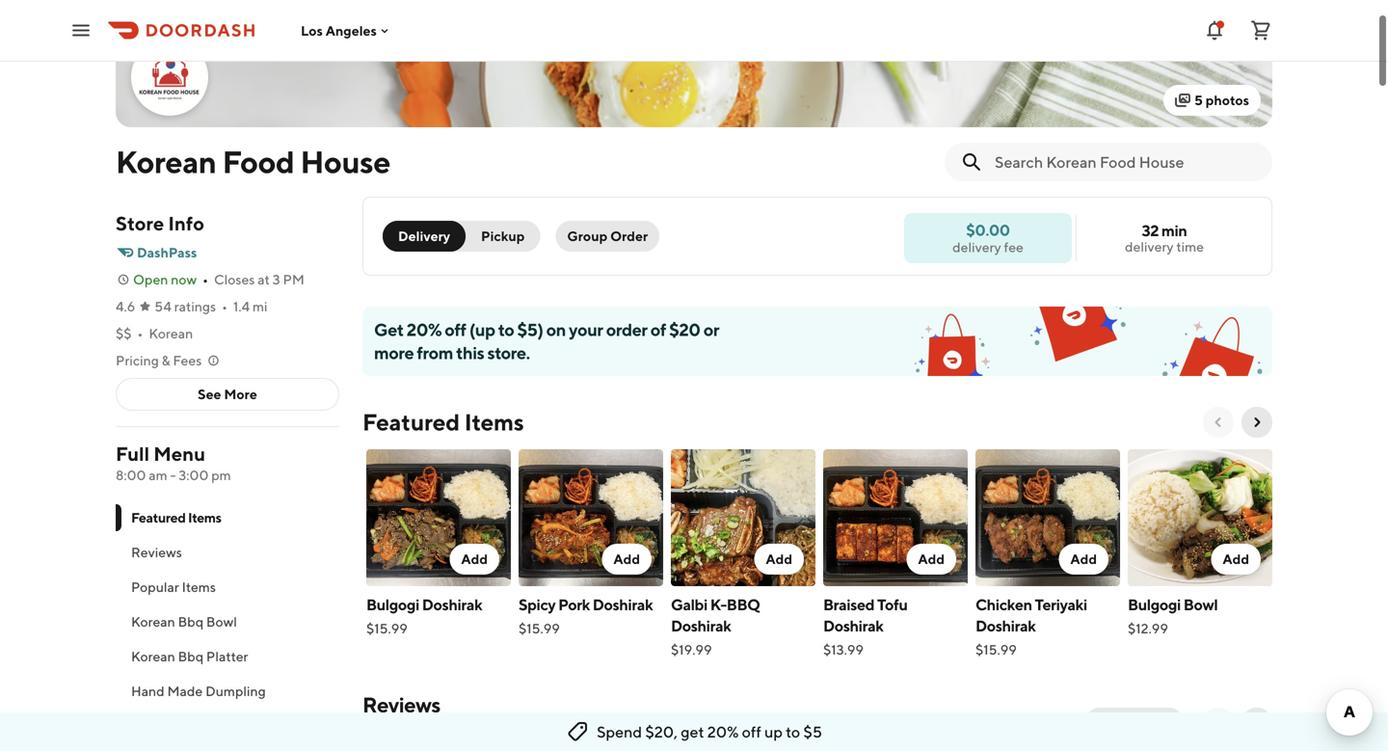 Task type: describe. For each thing, give the bounding box(es) containing it.
$20,
[[646, 723, 678, 741]]

pickup
[[481, 228, 525, 244]]

reviews inside button
[[131, 544, 182, 560]]

this
[[456, 342, 485, 363]]

1 vertical spatial 20%
[[708, 723, 739, 741]]

1 vertical spatial featured items
[[131, 510, 221, 526]]

photos
[[1206, 92, 1250, 108]]

bulgogi doshirak image
[[367, 449, 511, 586]]

pork
[[559, 596, 590, 614]]

hand
[[131, 683, 165, 699]]

chicken
[[976, 596, 1033, 614]]

doshirak for braised tofu doshirak
[[824, 617, 884, 635]]

dumpling
[[206, 683, 266, 699]]

store.
[[488, 342, 530, 363]]

info
[[168, 212, 204, 235]]

braised
[[824, 596, 875, 614]]

angeles
[[326, 22, 377, 38]]

$$
[[116, 326, 132, 341]]

hand made dumpling
[[131, 683, 266, 699]]

popular items button
[[116, 570, 340, 605]]

house
[[300, 144, 391, 180]]

spend $20, get 20% off up to $5
[[597, 723, 823, 741]]

1 horizontal spatial •
[[203, 272, 208, 287]]

1.4
[[233, 299, 250, 314]]

$15.99 for spicy pork doshirak
[[519, 621, 560, 637]]

of
[[651, 319, 666, 340]]

32 min delivery time
[[1126, 221, 1205, 255]]

4.6
[[116, 299, 135, 314]]

delivery inside $0.00 delivery fee
[[953, 239, 1002, 255]]

hand made dumpling button
[[116, 674, 340, 709]]

korean for korean food house
[[116, 144, 217, 180]]

reviews link
[[363, 693, 441, 718]]

doshirak for chicken teriyaki doshirak
[[976, 617, 1036, 635]]

1 vertical spatial featured
[[131, 510, 186, 526]]

korean up the pricing & fees "button"
[[149, 326, 193, 341]]

-
[[170, 467, 176, 483]]

more
[[374, 342, 414, 363]]

bulgogi doshirak $15.99
[[367, 596, 483, 637]]

1 horizontal spatial featured items
[[363, 408, 524, 436]]

(up
[[469, 319, 495, 340]]

tofu
[[878, 596, 908, 614]]

bbq for bowl
[[178, 614, 204, 630]]

korean bbq platter
[[131, 649, 248, 665]]

min
[[1162, 221, 1188, 240]]

los angeles
[[301, 22, 377, 38]]

or
[[704, 319, 720, 340]]

5 photos
[[1195, 92, 1250, 108]]

closes
[[214, 272, 255, 287]]

5 photos button
[[1164, 85, 1262, 116]]

1 vertical spatial reviews
[[363, 693, 441, 718]]

popular items
[[131, 579, 216, 595]]

Delivery radio
[[383, 221, 466, 252]]

$5)
[[517, 319, 544, 340]]

open
[[133, 272, 168, 287]]

add button for bulgogi doshirak
[[450, 544, 500, 575]]

2 vertical spatial •
[[137, 326, 143, 341]]

time
[[1177, 239, 1205, 255]]

add for bulgogi bowl
[[1223, 551, 1250, 567]]

galbi k-bbq doshirak $19.99
[[671, 596, 761, 658]]

add button for spicy pork doshirak
[[602, 544, 652, 575]]

doshirak for spicy pork doshirak
[[593, 596, 653, 614]]

get
[[681, 723, 705, 741]]

spend
[[597, 723, 643, 741]]

$19.99
[[671, 642, 712, 658]]

bowl inside button
[[206, 614, 237, 630]]

add button for galbi k-bbq doshirak
[[755, 544, 804, 575]]

from
[[417, 342, 453, 363]]

store
[[116, 212, 164, 235]]

store info
[[116, 212, 204, 235]]

galbi k-bbq doshirak image
[[671, 449, 816, 586]]

group order button
[[556, 221, 660, 252]]

add for braised tofu doshirak
[[919, 551, 945, 567]]

bbq
[[727, 596, 761, 614]]

1 vertical spatial •
[[222, 299, 228, 314]]

off inside the get 20% off (up to $5) on your order of $20 or more from this store.
[[445, 319, 466, 340]]

food
[[222, 144, 295, 180]]

get 20% off (up to $5) on your order of $20 or more from this store.
[[374, 319, 720, 363]]

$0.00 delivery fee
[[953, 221, 1024, 255]]

los angeles button
[[301, 22, 392, 38]]

add button for bulgogi bowl
[[1212, 544, 1262, 575]]

bulgogi for bulgogi doshirak
[[367, 596, 420, 614]]

korean bbq bowl
[[131, 614, 237, 630]]

los
[[301, 22, 323, 38]]

5
[[1195, 92, 1204, 108]]

32
[[1143, 221, 1159, 240]]

popular
[[131, 579, 179, 595]]

1 horizontal spatial off
[[742, 723, 762, 741]]

fee
[[1005, 239, 1024, 255]]

3:00
[[179, 467, 209, 483]]

add for bulgogi doshirak
[[461, 551, 488, 567]]

&
[[162, 353, 170, 368]]

$12.99
[[1129, 621, 1169, 637]]

order
[[611, 228, 648, 244]]

delivery
[[398, 228, 450, 244]]

group order
[[568, 228, 648, 244]]

spicy
[[519, 596, 556, 614]]

bulgogi bowl $12.99
[[1129, 596, 1219, 637]]

Item Search search field
[[995, 151, 1258, 173]]

54
[[155, 299, 172, 314]]

bowl inside bulgogi bowl $12.99
[[1184, 596, 1219, 614]]

1 vertical spatial items
[[188, 510, 221, 526]]

items inside button
[[182, 579, 216, 595]]

featured items heading
[[363, 407, 524, 438]]



Task type: vqa. For each thing, say whether or not it's contained in the screenshot.
Made
yes



Task type: locate. For each thing, give the bounding box(es) containing it.
teriyaki
[[1035, 596, 1088, 614]]

3
[[273, 272, 280, 287]]

order methods option group
[[383, 221, 541, 252]]

20% right the get
[[708, 723, 739, 741]]

doshirak left spicy
[[422, 596, 483, 614]]

korean bbq bowl button
[[116, 605, 340, 640]]

1 add button from the left
[[450, 544, 500, 575]]

0 horizontal spatial $15.99
[[367, 621, 408, 637]]

doshirak down the chicken
[[976, 617, 1036, 635]]

delivery
[[1126, 239, 1174, 255], [953, 239, 1002, 255]]

bulgogi inside bulgogi doshirak $15.99
[[367, 596, 420, 614]]

1 horizontal spatial reviews
[[363, 693, 441, 718]]

at
[[258, 272, 270, 287]]

bulgogi bowl image
[[1129, 449, 1273, 586]]

doshirak inside bulgogi doshirak $15.99
[[422, 596, 483, 614]]

reviews button
[[116, 535, 340, 570]]

bulgogi
[[367, 596, 420, 614], [1129, 596, 1182, 614]]

bbq up korean bbq platter on the bottom of the page
[[178, 614, 204, 630]]

reviews down bulgogi doshirak $15.99
[[363, 693, 441, 718]]

$15.99 down spicy
[[519, 621, 560, 637]]

1 horizontal spatial $15.99
[[519, 621, 560, 637]]

0 horizontal spatial to
[[498, 319, 514, 340]]

items
[[465, 408, 524, 436], [188, 510, 221, 526], [182, 579, 216, 595]]

$15.99 for chicken teriyaki doshirak
[[976, 642, 1017, 658]]

1 horizontal spatial bulgogi
[[1129, 596, 1182, 614]]

pm
[[283, 272, 305, 287]]

• right "$$"
[[137, 326, 143, 341]]

open menu image
[[69, 19, 93, 42]]

items up korean bbq bowl
[[182, 579, 216, 595]]

1 horizontal spatial 20%
[[708, 723, 739, 741]]

off left up
[[742, 723, 762, 741]]

$15.99 down the chicken
[[976, 642, 1017, 658]]

up
[[765, 723, 783, 741]]

made
[[167, 683, 203, 699]]

items down store.
[[465, 408, 524, 436]]

$20
[[669, 319, 701, 340]]

1 bbq from the top
[[178, 614, 204, 630]]

featured down more
[[363, 408, 460, 436]]

$$ • korean
[[116, 326, 193, 341]]

doshirak right pork
[[593, 596, 653, 614]]

bbq inside button
[[178, 649, 204, 665]]

galbi
[[671, 596, 708, 614]]

menu
[[154, 443, 206, 465]]

k-
[[711, 596, 727, 614]]

5 add from the left
[[1071, 551, 1098, 567]]

featured items down -
[[131, 510, 221, 526]]

bowl down "popular items" button
[[206, 614, 237, 630]]

featured items
[[363, 408, 524, 436], [131, 510, 221, 526]]

0 horizontal spatial off
[[445, 319, 466, 340]]

doshirak inside galbi k-bbq doshirak $19.99
[[671, 617, 732, 635]]

items up reviews button
[[188, 510, 221, 526]]

$15.99 inside bulgogi doshirak $15.99
[[367, 621, 408, 637]]

0 horizontal spatial featured items
[[131, 510, 221, 526]]

spicy pork doshirak image
[[519, 449, 664, 586]]

pricing
[[116, 353, 159, 368]]

0 vertical spatial featured items
[[363, 408, 524, 436]]

platter
[[206, 649, 248, 665]]

1 vertical spatial to
[[786, 723, 801, 741]]

bulgogi for bulgogi bowl
[[1129, 596, 1182, 614]]

add button up bulgogi bowl $12.99
[[1212, 544, 1262, 575]]

0 horizontal spatial bulgogi
[[367, 596, 420, 614]]

add button for braised tofu doshirak
[[907, 544, 957, 575]]

1 horizontal spatial bowl
[[1184, 596, 1219, 614]]

6 add from the left
[[1223, 551, 1250, 567]]

group
[[568, 228, 608, 244]]

Pickup radio
[[454, 221, 541, 252]]

items inside heading
[[465, 408, 524, 436]]

$15.99 inside chicken teriyaki doshirak $15.99
[[976, 642, 1017, 658]]

notification bell image
[[1204, 19, 1227, 42]]

add for chicken teriyaki doshirak
[[1071, 551, 1098, 567]]

bbq inside button
[[178, 614, 204, 630]]

add for spicy pork doshirak
[[614, 551, 640, 567]]

20% up from
[[407, 319, 442, 340]]

next button of carousel image
[[1250, 415, 1266, 430]]

doshirak
[[422, 596, 483, 614], [593, 596, 653, 614], [671, 617, 732, 635], [824, 617, 884, 635], [976, 617, 1036, 635]]

doshirak inside spicy pork doshirak $15.99
[[593, 596, 653, 614]]

add button
[[450, 544, 500, 575], [602, 544, 652, 575], [755, 544, 804, 575], [907, 544, 957, 575], [1059, 544, 1109, 575], [1212, 544, 1262, 575]]

0 vertical spatial to
[[498, 319, 514, 340]]

add button up spicy pork doshirak $15.99
[[602, 544, 652, 575]]

doshirak down the braised
[[824, 617, 884, 635]]

reviews up popular
[[131, 544, 182, 560]]

bbq up made
[[178, 649, 204, 665]]

reviews
[[131, 544, 182, 560], [363, 693, 441, 718]]

add button up tofu
[[907, 544, 957, 575]]

mi
[[253, 299, 268, 314]]

featured
[[363, 408, 460, 436], [131, 510, 186, 526]]

1 horizontal spatial featured
[[363, 408, 460, 436]]

doshirak down 'galbi'
[[671, 617, 732, 635]]

see
[[198, 386, 221, 402]]

korean food house
[[116, 144, 391, 180]]

0 vertical spatial 20%
[[407, 319, 442, 340]]

1 horizontal spatial to
[[786, 723, 801, 741]]

off left (up
[[445, 319, 466, 340]]

4 add from the left
[[919, 551, 945, 567]]

doshirak inside braised tofu doshirak $13.99
[[824, 617, 884, 635]]

3 add button from the left
[[755, 544, 804, 575]]

delivery inside 32 min delivery time
[[1126, 239, 1174, 255]]

54 ratings •
[[155, 299, 228, 314]]

bulgogi inside bulgogi bowl $12.99
[[1129, 596, 1182, 614]]

$5
[[804, 723, 823, 741]]

pricing & fees button
[[116, 351, 221, 370]]

0 items, open order cart image
[[1250, 19, 1273, 42]]

0 vertical spatial off
[[445, 319, 466, 340]]

1 add from the left
[[461, 551, 488, 567]]

20% inside the get 20% off (up to $5) on your order of $20 or more from this store.
[[407, 319, 442, 340]]

korean for korean bbq platter
[[131, 649, 175, 665]]

to right up
[[786, 723, 801, 741]]

to inside the get 20% off (up to $5) on your order of $20 or more from this store.
[[498, 319, 514, 340]]

see more
[[198, 386, 257, 402]]

6 add button from the left
[[1212, 544, 1262, 575]]

korean
[[116, 144, 217, 180], [149, 326, 193, 341], [131, 614, 175, 630], [131, 649, 175, 665]]

0 vertical spatial reviews
[[131, 544, 182, 560]]

fees
[[173, 353, 202, 368]]

•
[[203, 272, 208, 287], [222, 299, 228, 314], [137, 326, 143, 341]]

bbq
[[178, 614, 204, 630], [178, 649, 204, 665]]

0 horizontal spatial delivery
[[953, 239, 1002, 255]]

featured down am
[[131, 510, 186, 526]]

order
[[606, 319, 648, 340]]

to up store.
[[498, 319, 514, 340]]

$15.99 up reviews link
[[367, 621, 408, 637]]

doshirak inside chicken teriyaki doshirak $15.99
[[976, 617, 1036, 635]]

$15.99
[[367, 621, 408, 637], [519, 621, 560, 637], [976, 642, 1017, 658]]

delivery left fee
[[953, 239, 1002, 255]]

3 add from the left
[[766, 551, 793, 567]]

korean up hand
[[131, 649, 175, 665]]

your
[[569, 319, 603, 340]]

more
[[224, 386, 257, 402]]

2 vertical spatial items
[[182, 579, 216, 595]]

bowl
[[1184, 596, 1219, 614], [206, 614, 237, 630]]

previous button of carousel image
[[1211, 415, 1227, 430]]

0 horizontal spatial •
[[137, 326, 143, 341]]

$15.99 inside spicy pork doshirak $15.99
[[519, 621, 560, 637]]

see more button
[[117, 379, 339, 410]]

now
[[171, 272, 197, 287]]

• right now
[[203, 272, 208, 287]]

2 add button from the left
[[602, 544, 652, 575]]

1 vertical spatial off
[[742, 723, 762, 741]]

am
[[149, 467, 168, 483]]

on
[[547, 319, 566, 340]]

korean bbq platter button
[[116, 640, 340, 674]]

0 vertical spatial •
[[203, 272, 208, 287]]

1 horizontal spatial delivery
[[1126, 239, 1174, 255]]

featured items down from
[[363, 408, 524, 436]]

full menu 8:00 am - 3:00 pm
[[116, 443, 231, 483]]

pricing & fees
[[116, 353, 202, 368]]

korean inside button
[[131, 614, 175, 630]]

• left 1.4
[[222, 299, 228, 314]]

0 vertical spatial items
[[465, 408, 524, 436]]

0 horizontal spatial bowl
[[206, 614, 237, 630]]

add button up bbq
[[755, 544, 804, 575]]

braised tofu doshirak image
[[824, 449, 968, 586]]

korean inside button
[[131, 649, 175, 665]]

bbq for platter
[[178, 649, 204, 665]]

off
[[445, 319, 466, 340], [742, 723, 762, 741]]

0 horizontal spatial reviews
[[131, 544, 182, 560]]

delivery left time
[[1126, 239, 1174, 255]]

2 add from the left
[[614, 551, 640, 567]]

chicken teriyaki doshirak image
[[976, 449, 1121, 586]]

2 bbq from the top
[[178, 649, 204, 665]]

bowl down bulgogi bowl image
[[1184, 596, 1219, 614]]

add button up bulgogi doshirak $15.99
[[450, 544, 500, 575]]

featured inside heading
[[363, 408, 460, 436]]

get
[[374, 319, 404, 340]]

5 add button from the left
[[1059, 544, 1109, 575]]

full
[[116, 443, 150, 465]]

korean down popular
[[131, 614, 175, 630]]

0 horizontal spatial 20%
[[407, 319, 442, 340]]

add button for chicken teriyaki doshirak
[[1059, 544, 1109, 575]]

spicy pork doshirak $15.99
[[519, 596, 653, 637]]

2 bulgogi from the left
[[1129, 596, 1182, 614]]

0 vertical spatial bbq
[[178, 614, 204, 630]]

4 add button from the left
[[907, 544, 957, 575]]

0 horizontal spatial featured
[[131, 510, 186, 526]]

korean food house image
[[116, 0, 1273, 127], [133, 41, 206, 114]]

pm
[[211, 467, 231, 483]]

1 vertical spatial bbq
[[178, 649, 204, 665]]

korean up store info
[[116, 144, 217, 180]]

$0.00
[[967, 221, 1011, 239]]

1.4 mi
[[233, 299, 268, 314]]

korean for korean bbq bowl
[[131, 614, 175, 630]]

• closes at 3 pm
[[203, 272, 305, 287]]

add for galbi k-bbq doshirak
[[766, 551, 793, 567]]

add button up teriyaki
[[1059, 544, 1109, 575]]

0 vertical spatial featured
[[363, 408, 460, 436]]

2 horizontal spatial $15.99
[[976, 642, 1017, 658]]

2 horizontal spatial •
[[222, 299, 228, 314]]

open now
[[133, 272, 197, 287]]

1 bulgogi from the left
[[367, 596, 420, 614]]



